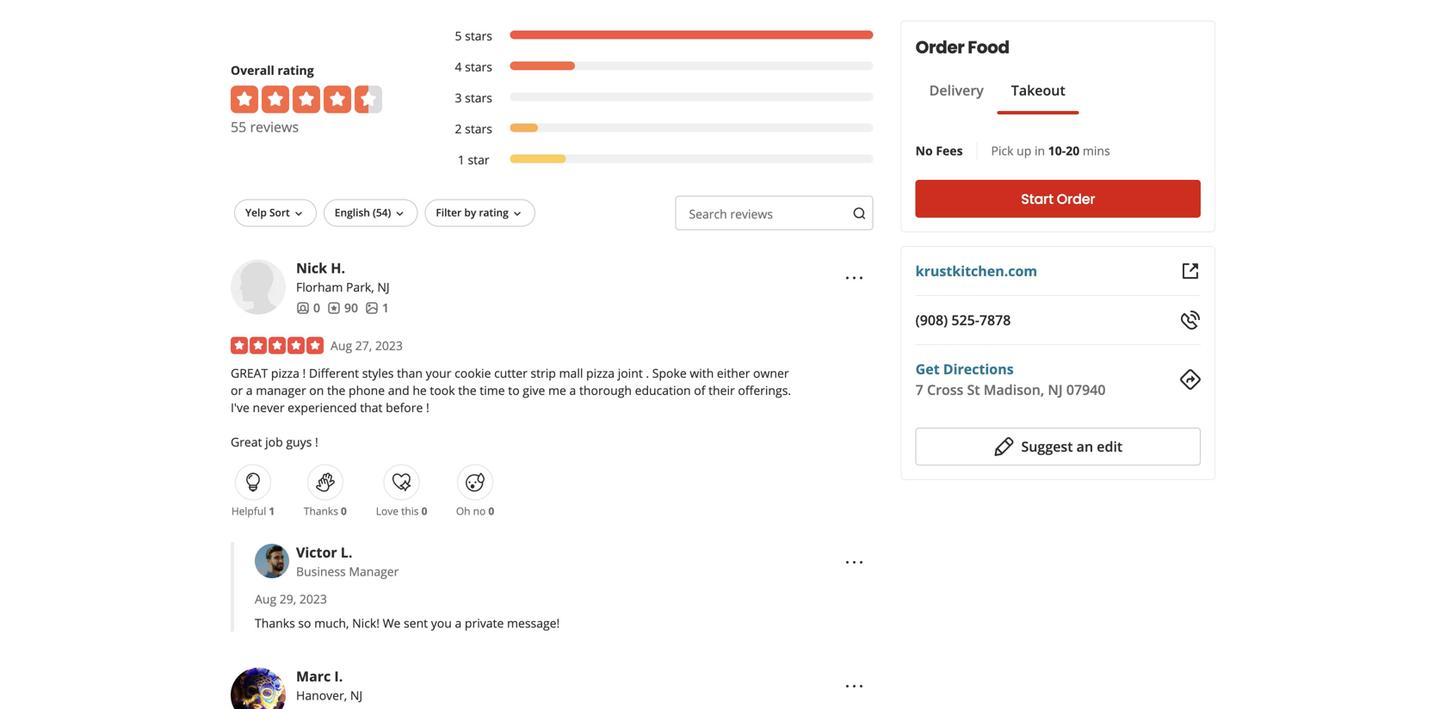 Task type: vqa. For each thing, say whether or not it's contained in the screenshot.
Duct
no



Task type: describe. For each thing, give the bounding box(es) containing it.
education
[[635, 383, 691, 399]]

2023 for 29,
[[300, 591, 327, 608]]

suggest an edit
[[1022, 437, 1123, 456]]

55 reviews
[[231, 118, 299, 136]]

sent
[[404, 615, 428, 632]]

(54)
[[373, 206, 391, 220]]

edit
[[1097, 437, 1123, 456]]

in
[[1035, 143, 1046, 159]]

0 right this
[[422, 504, 428, 519]]

1 pizza from the left
[[271, 365, 300, 382]]

2 horizontal spatial a
[[570, 383, 576, 399]]

stars for 5 stars
[[465, 28, 493, 44]]

this
[[401, 504, 419, 519]]

nj inside marc i. hanover, nj
[[350, 688, 363, 704]]

food
[[968, 35, 1010, 59]]

suggest an edit button
[[916, 428, 1201, 466]]

2023 for 27,
[[375, 338, 403, 354]]

english (54) button
[[324, 200, 418, 227]]

yelp
[[245, 206, 267, 220]]

of
[[694, 383, 706, 399]]

oh no 0
[[456, 504, 495, 519]]

photo of victor l. image
[[255, 544, 289, 579]]

stars for 3 stars
[[465, 90, 493, 106]]

no fees
[[916, 143, 963, 159]]

1 for 1
[[382, 300, 389, 316]]

aug for aug 29, 2023 thanks so much, nick! we sent you a private message!
[[255, 591, 277, 608]]

great job guys !
[[231, 434, 318, 451]]

menu image for l.
[[845, 552, 865, 573]]

park,
[[346, 279, 374, 296]]

cross
[[927, 381, 964, 399]]

give
[[523, 383, 545, 399]]

oh
[[456, 504, 471, 519]]

photo of nick h. image
[[231, 260, 286, 315]]

marc i. link
[[296, 668, 343, 686]]

l.
[[341, 544, 353, 562]]

aug 29, 2023 thanks so much, nick! we sent you a private message!
[[255, 591, 560, 632]]

fees
[[936, 143, 963, 159]]

no
[[473, 504, 486, 519]]

krustkitchen.com
[[916, 262, 1038, 280]]

24 phone v2 image
[[1181, 310, 1201, 331]]

filter reviews by 3 stars rating element
[[437, 89, 874, 107]]

yelp sort button
[[234, 200, 317, 227]]

get
[[916, 360, 940, 378]]

before
[[386, 400, 423, 416]]

time
[[480, 383, 505, 399]]

i.
[[334, 668, 343, 686]]

0 inside friends element
[[313, 300, 320, 316]]

thorough
[[580, 383, 632, 399]]

1 the from the left
[[327, 383, 346, 399]]

4.5 star rating image
[[231, 86, 382, 113]]

private
[[465, 615, 504, 632]]

marc
[[296, 668, 331, 686]]

(1 reaction) element
[[269, 504, 275, 519]]

by
[[464, 206, 476, 220]]

filter
[[436, 206, 462, 220]]

cutter
[[494, 365, 528, 382]]

order food
[[916, 35, 1010, 59]]

3 stars
[[455, 90, 493, 106]]

manager
[[349, 564, 399, 580]]

3
[[455, 90, 462, 106]]

on
[[309, 383, 324, 399]]

so
[[298, 615, 311, 632]]

filter by rating button
[[425, 200, 536, 227]]

job
[[265, 434, 283, 451]]

nj inside get directions 7 cross st madison, nj 07940
[[1048, 381, 1063, 399]]

nick h. florham park, nj
[[296, 259, 390, 296]]

aug for aug 27, 2023
[[331, 338, 352, 354]]

0 up l. at the bottom
[[341, 504, 347, 519]]

5 stars
[[455, 28, 493, 44]]

that
[[360, 400, 383, 416]]

2 stars
[[455, 121, 493, 137]]

sort
[[270, 206, 290, 220]]

reviews for search reviews
[[731, 206, 773, 222]]

2 the from the left
[[458, 383, 477, 399]]

strip
[[531, 365, 556, 382]]

mall
[[559, 365, 583, 382]]

4 stars
[[455, 59, 493, 75]]

2 vertical spatial !
[[315, 434, 318, 451]]

start
[[1022, 189, 1054, 209]]

5
[[455, 28, 462, 44]]

55
[[231, 118, 247, 136]]

24 external link v2 image
[[1181, 261, 1201, 282]]

pick
[[992, 143, 1014, 159]]

menu image
[[845, 268, 865, 288]]

guys
[[286, 434, 312, 451]]

thanks 0
[[304, 504, 347, 519]]

filter reviews by 5 stars rating element
[[437, 27, 874, 45]]

spoke
[[653, 365, 687, 382]]

photo of marc i. image
[[231, 668, 286, 710]]

great
[[231, 365, 268, 382]]

nick!
[[352, 615, 380, 632]]

english (54)
[[335, 206, 391, 220]]

nick h. link
[[296, 259, 345, 277]]

filter by rating
[[436, 206, 509, 220]]

start order button
[[916, 180, 1201, 218]]

search image
[[853, 207, 867, 220]]

0 vertical spatial !
[[303, 365, 306, 382]]

styles
[[362, 365, 394, 382]]

or
[[231, 383, 243, 399]]

2 pizza from the left
[[586, 365, 615, 382]]

menu image for i.
[[845, 676, 865, 697]]

victor l. business manager
[[296, 544, 399, 580]]

directions
[[944, 360, 1014, 378]]

stars for 2 stars
[[465, 121, 493, 137]]

start order
[[1022, 189, 1096, 209]]

filter reviews by 4 stars rating element
[[437, 58, 874, 76]]

29,
[[280, 591, 296, 608]]

delivery
[[930, 81, 984, 99]]

tab list containing delivery
[[916, 80, 1080, 115]]

with
[[690, 365, 714, 382]]



Task type: locate. For each thing, give the bounding box(es) containing it.
1 right 16 photos v2
[[382, 300, 389, 316]]

marc i. hanover, nj
[[296, 668, 363, 704]]

different
[[309, 365, 359, 382]]

0 right no
[[489, 504, 495, 519]]

0 horizontal spatial reviews
[[250, 118, 299, 136]]

h.
[[331, 259, 345, 277]]

me
[[549, 383, 567, 399]]

2023 right 27,
[[375, 338, 403, 354]]

experienced
[[288, 400, 357, 416]]

0 horizontal spatial 16 chevron down v2 image
[[393, 207, 407, 221]]

hanover,
[[296, 688, 347, 704]]

overall
[[231, 62, 274, 79]]

takeout
[[1012, 81, 1066, 99]]

16 chevron down v2 image inside 'filter by rating' popup button
[[511, 207, 524, 221]]

0
[[313, 300, 320, 316], [341, 504, 347, 519], [422, 504, 428, 519], [489, 504, 495, 519]]

nj left 07940 at the bottom of page
[[1048, 381, 1063, 399]]

search reviews
[[689, 206, 773, 222]]

1 vertical spatial rating
[[479, 206, 509, 220]]

search
[[689, 206, 727, 222]]

1 vertical spatial !
[[426, 400, 429, 416]]

rating right by
[[479, 206, 509, 220]]

reviews for 55 reviews
[[250, 118, 299, 136]]

1 horizontal spatial aug
[[331, 338, 352, 354]]

a inside aug 29, 2023 thanks so much, nick! we sent you a private message!
[[455, 615, 462, 632]]

1 horizontal spatial 1
[[382, 300, 389, 316]]

2 horizontal spatial !
[[426, 400, 429, 416]]

0 horizontal spatial nj
[[350, 688, 363, 704]]

2 horizontal spatial 1
[[458, 152, 465, 168]]

rating inside popup button
[[479, 206, 509, 220]]

1 vertical spatial aug
[[255, 591, 277, 608]]

2
[[455, 121, 462, 137]]

pizza up manager
[[271, 365, 300, 382]]

stars right 2
[[465, 121, 493, 137]]

up
[[1017, 143, 1032, 159]]

0 horizontal spatial 2023
[[300, 591, 327, 608]]

1 horizontal spatial 16 chevron down v2 image
[[511, 207, 524, 221]]

stars right 4
[[465, 59, 493, 75]]

pizza up the thorough
[[586, 365, 615, 382]]

(0 reactions) element up l. at the bottom
[[341, 504, 347, 519]]

(0 reactions) element
[[341, 504, 347, 519], [422, 504, 428, 519], [489, 504, 495, 519]]

reviews right 55 on the left
[[250, 118, 299, 136]]

aug
[[331, 338, 352, 354], [255, 591, 277, 608]]

1 stars from the top
[[465, 28, 493, 44]]

tab list
[[916, 80, 1080, 115]]

2023 inside aug 29, 2023 thanks so much, nick! we sent you a private message!
[[300, 591, 327, 608]]

0 horizontal spatial order
[[916, 35, 965, 59]]

either
[[717, 365, 750, 382]]

nj right hanover,
[[350, 688, 363, 704]]

love
[[376, 504, 399, 519]]

1 for 1 star
[[458, 152, 465, 168]]

1 horizontal spatial a
[[455, 615, 462, 632]]

1 horizontal spatial 2023
[[375, 338, 403, 354]]

a
[[246, 383, 253, 399], [570, 383, 576, 399], [455, 615, 462, 632]]

0 vertical spatial reviews
[[250, 118, 299, 136]]

27,
[[355, 338, 372, 354]]

0 horizontal spatial 1
[[269, 504, 275, 519]]

get directions link
[[916, 360, 1014, 378]]

mins
[[1083, 143, 1111, 159]]

1 (0 reactions) element from the left
[[341, 504, 347, 519]]

(0 reactions) element for love this 0
[[422, 504, 428, 519]]

1 horizontal spatial thanks
[[304, 504, 338, 519]]

  text field
[[676, 196, 874, 231]]

24 pencil v2 image
[[994, 437, 1015, 457]]

3 (0 reactions) element from the left
[[489, 504, 495, 519]]

order up the delivery
[[916, 35, 965, 59]]

rating
[[278, 62, 314, 79], [479, 206, 509, 220]]

the down different
[[327, 383, 346, 399]]

1 left star
[[458, 152, 465, 168]]

thanks
[[304, 504, 338, 519], [255, 615, 295, 632]]

10-
[[1049, 143, 1066, 159]]

(0 reactions) element for thanks 0
[[341, 504, 347, 519]]

1 horizontal spatial pizza
[[586, 365, 615, 382]]

took
[[430, 383, 455, 399]]

525-
[[952, 311, 980, 329]]

business
[[296, 564, 346, 580]]

we
[[383, 615, 401, 632]]

reviews
[[250, 118, 299, 136], [731, 206, 773, 222]]

1 vertical spatial reviews
[[731, 206, 773, 222]]

the down cookie
[[458, 383, 477, 399]]

! down he at the left
[[426, 400, 429, 416]]

0 vertical spatial thanks
[[304, 504, 338, 519]]

1 vertical spatial 1
[[382, 300, 389, 316]]

stars for 4 stars
[[465, 59, 493, 75]]

nick
[[296, 259, 327, 277]]

0 vertical spatial menu image
[[845, 552, 865, 573]]

1 vertical spatial menu image
[[845, 676, 865, 697]]

friends element
[[296, 299, 320, 317]]

2 horizontal spatial (0 reactions) element
[[489, 504, 495, 519]]

a right you
[[455, 615, 462, 632]]

1 vertical spatial nj
[[1048, 381, 1063, 399]]

1 16 chevron down v2 image from the left
[[393, 207, 407, 221]]

0 horizontal spatial aug
[[255, 591, 277, 608]]

1 horizontal spatial the
[[458, 383, 477, 399]]

0 vertical spatial aug
[[331, 338, 352, 354]]

a right me
[[570, 383, 576, 399]]

2 (0 reactions) element from the left
[[422, 504, 428, 519]]

stars right 3
[[465, 90, 493, 106]]

16 chevron down v2 image for filter by rating
[[511, 207, 524, 221]]

1 inside photos element
[[382, 300, 389, 316]]

16 chevron down v2 image right "(54)"
[[393, 207, 407, 221]]

0 horizontal spatial pizza
[[271, 365, 300, 382]]

(908) 525-7878
[[916, 311, 1011, 329]]

menu image
[[845, 552, 865, 573], [845, 676, 865, 697]]

1 star
[[458, 152, 490, 168]]

0 horizontal spatial the
[[327, 383, 346, 399]]

1 horizontal spatial rating
[[479, 206, 509, 220]]

1 vertical spatial 2023
[[300, 591, 327, 608]]

16 chevron down v2 image right filter by rating
[[511, 207, 524, 221]]

rating up 4.5 star rating image
[[278, 62, 314, 79]]

stars
[[465, 28, 493, 44], [465, 59, 493, 75], [465, 90, 493, 106], [465, 121, 493, 137]]

1 horizontal spatial reviews
[[731, 206, 773, 222]]

helpful 1
[[231, 504, 275, 519]]

takeout tab panel
[[916, 115, 1080, 121]]

he
[[413, 383, 427, 399]]

.
[[646, 365, 649, 382]]

16 review v2 image
[[327, 301, 341, 315]]

the
[[327, 383, 346, 399], [458, 383, 477, 399]]

aug 27, 2023
[[331, 338, 403, 354]]

0 vertical spatial 2023
[[375, 338, 403, 354]]

order right start
[[1057, 189, 1096, 209]]

phone
[[349, 383, 385, 399]]

5 star rating image
[[231, 337, 324, 355]]

suggest
[[1022, 437, 1073, 456]]

pizza
[[271, 365, 300, 382], [586, 365, 615, 382]]

16 chevron down v2 image for english (54)
[[393, 207, 407, 221]]

2 stars from the top
[[465, 59, 493, 75]]

0 vertical spatial order
[[916, 35, 965, 59]]

an
[[1077, 437, 1094, 456]]

0 horizontal spatial a
[[246, 383, 253, 399]]

reviews right search at the top of the page
[[731, 206, 773, 222]]

helpful
[[231, 504, 266, 519]]

2 vertical spatial nj
[[350, 688, 363, 704]]

1 horizontal spatial (0 reactions) element
[[422, 504, 428, 519]]

2 vertical spatial 1
[[269, 504, 275, 519]]

(0 reactions) element right no
[[489, 504, 495, 519]]

0 vertical spatial rating
[[278, 62, 314, 79]]

0 vertical spatial nj
[[377, 279, 390, 296]]

16 friends v2 image
[[296, 301, 310, 315]]

1 inside 'element'
[[458, 152, 465, 168]]

cookie
[[455, 365, 491, 382]]

yelp sort
[[245, 206, 290, 220]]

never
[[253, 400, 285, 416]]

aug left 27,
[[331, 338, 352, 354]]

7878
[[980, 311, 1011, 329]]

thanks up victor
[[304, 504, 338, 519]]

aug inside aug 29, 2023 thanks so much, nick! we sent you a private message!
[[255, 591, 277, 608]]

english
[[335, 206, 370, 220]]

2 horizontal spatial nj
[[1048, 381, 1063, 399]]

owner
[[754, 365, 789, 382]]

2 16 chevron down v2 image from the left
[[511, 207, 524, 221]]

stars right 5 on the top of page
[[465, 28, 493, 44]]

3 stars from the top
[[465, 90, 493, 106]]

florham
[[296, 279, 343, 296]]

(0 reactions) element right this
[[422, 504, 428, 519]]

reviews element
[[327, 299, 358, 317]]

madison,
[[984, 381, 1045, 399]]

aug left 29,
[[255, 591, 277, 608]]

krustkitchen.com link
[[916, 262, 1038, 280]]

order
[[916, 35, 965, 59], [1057, 189, 1096, 209]]

pick up in 10-20 mins
[[992, 143, 1111, 159]]

1 vertical spatial thanks
[[255, 615, 295, 632]]

1
[[458, 152, 465, 168], [382, 300, 389, 316], [269, 504, 275, 519]]

offerings.
[[738, 383, 791, 399]]

4
[[455, 59, 462, 75]]

and
[[388, 383, 410, 399]]

thanks inside aug 29, 2023 thanks so much, nick! we sent you a private message!
[[255, 615, 295, 632]]

1 horizontal spatial order
[[1057, 189, 1096, 209]]

nj up photos element
[[377, 279, 390, 296]]

to
[[508, 383, 520, 399]]

filter reviews by 1 star rating element
[[437, 151, 874, 169]]

photos element
[[365, 299, 389, 317]]

0 right 16 friends v2 image
[[313, 300, 320, 316]]

24 directions v2 image
[[1181, 369, 1201, 390]]

16 photos v2 image
[[365, 301, 379, 315]]

nj inside nick h. florham park, nj
[[377, 279, 390, 296]]

7
[[916, 381, 924, 399]]

2023 right 29,
[[300, 591, 327, 608]]

1 horizontal spatial !
[[315, 434, 318, 451]]

order inside button
[[1057, 189, 1096, 209]]

1 vertical spatial order
[[1057, 189, 1096, 209]]

(908)
[[916, 311, 948, 329]]

0 vertical spatial 1
[[458, 152, 465, 168]]

1 right helpful
[[269, 504, 275, 519]]

st
[[968, 381, 981, 399]]

16 chevron down v2 image
[[393, 207, 407, 221], [511, 207, 524, 221]]

victor
[[296, 544, 337, 562]]

stars inside 'element'
[[465, 59, 493, 75]]

07940
[[1067, 381, 1106, 399]]

manager
[[256, 383, 306, 399]]

(0 reactions) element for oh no 0
[[489, 504, 495, 519]]

1 menu image from the top
[[845, 552, 865, 573]]

16 chevron down v2 image
[[292, 207, 306, 221]]

2 menu image from the top
[[845, 676, 865, 697]]

1 horizontal spatial nj
[[377, 279, 390, 296]]

16 chevron down v2 image inside english (54) dropdown button
[[393, 207, 407, 221]]

20
[[1066, 143, 1080, 159]]

! right guys
[[315, 434, 318, 451]]

0 horizontal spatial (0 reactions) element
[[341, 504, 347, 519]]

overall rating
[[231, 62, 314, 79]]

0 horizontal spatial rating
[[278, 62, 314, 79]]

thanks down 29,
[[255, 615, 295, 632]]

0 horizontal spatial !
[[303, 365, 306, 382]]

! up manager
[[303, 365, 306, 382]]

great
[[231, 434, 262, 451]]

4 stars from the top
[[465, 121, 493, 137]]

!
[[303, 365, 306, 382], [426, 400, 429, 416], [315, 434, 318, 451]]

filter reviews by 2 stars rating element
[[437, 120, 874, 138]]

a right or
[[246, 383, 253, 399]]

0 horizontal spatial thanks
[[255, 615, 295, 632]]



